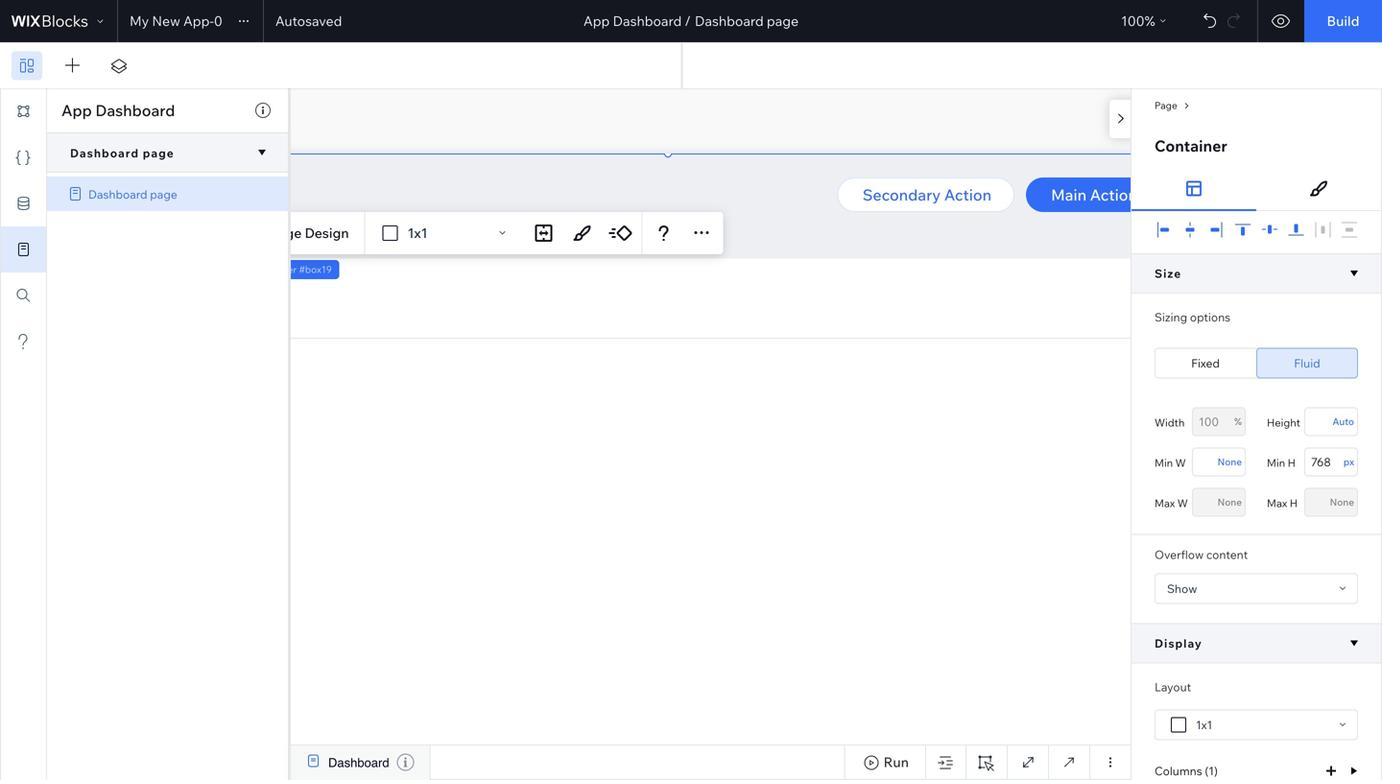 Task type: locate. For each thing, give the bounding box(es) containing it.
run
[[884, 754, 909, 771]]

sizing options
[[1155, 310, 1231, 325]]

2 vertical spatial page
[[150, 187, 177, 201]]

1 vertical spatial page
[[143, 146, 175, 160]]

100 %
[[1122, 12, 1156, 29]]

2 max from the left
[[1268, 497, 1288, 510]]

% up page
[[1145, 12, 1156, 29]]

max down min w
[[1155, 497, 1176, 510]]

0 horizontal spatial app
[[61, 101, 92, 120]]

1x1
[[408, 225, 428, 242], [1197, 718, 1213, 733]]

new
[[152, 12, 180, 29]]

none left max h
[[1218, 496, 1243, 508]]

1 vertical spatial h
[[1290, 497, 1298, 510]]

1 vertical spatial container
[[253, 264, 297, 276]]

1 horizontal spatial 1x1
[[1197, 718, 1213, 733]]

0 vertical spatial 1x1
[[408, 225, 428, 242]]

w
[[1176, 457, 1187, 470], [1178, 497, 1189, 510]]

page
[[767, 12, 799, 29], [143, 146, 175, 160], [150, 187, 177, 201]]

container down page
[[1155, 136, 1228, 156]]

1x1 up (1) at right
[[1197, 718, 1213, 733]]

#box19
[[299, 264, 332, 276]]

container #box19
[[253, 264, 332, 276]]

none
[[1218, 456, 1243, 468], [1218, 496, 1243, 508], [1331, 496, 1355, 508]]

container
[[1155, 136, 1228, 156], [253, 264, 297, 276]]

change
[[253, 225, 302, 242]]

w for min w
[[1176, 457, 1187, 470]]

None text field
[[1193, 408, 1246, 436], [1305, 408, 1359, 436], [1305, 448, 1359, 477], [1193, 408, 1246, 436], [1305, 408, 1359, 436], [1305, 448, 1359, 477]]

max w
[[1155, 497, 1189, 510]]

w up max w
[[1176, 457, 1187, 470]]

1 vertical spatial app
[[61, 101, 92, 120]]

px
[[1344, 456, 1355, 468]]

max
[[1155, 497, 1176, 510], [1268, 497, 1288, 510]]

layout
[[1155, 680, 1192, 695]]

build
[[1328, 12, 1360, 29]]

0 vertical spatial app
[[584, 12, 610, 29]]

1 horizontal spatial container
[[1155, 136, 1228, 156]]

none down px
[[1331, 496, 1355, 508]]

1 vertical spatial dashboard page
[[88, 187, 177, 201]]

columns
[[1155, 764, 1203, 779]]

% left height
[[1235, 416, 1243, 428]]

build button
[[1305, 0, 1383, 42]]

min h
[[1268, 457, 1296, 470]]

0 vertical spatial h
[[1288, 457, 1296, 470]]

h down "min h"
[[1290, 497, 1298, 510]]

max down "min h"
[[1268, 497, 1288, 510]]

1 horizontal spatial %
[[1235, 416, 1243, 428]]

2 min from the left
[[1268, 457, 1286, 470]]

dashboard page
[[70, 146, 175, 160], [88, 187, 177, 201]]

0 vertical spatial dashboard page
[[70, 146, 175, 160]]

app
[[584, 12, 610, 29], [61, 101, 92, 120]]

design
[[305, 225, 349, 242]]

min
[[1155, 457, 1174, 470], [1268, 457, 1286, 470]]

app dashboard / dashboard page
[[584, 12, 799, 29]]

min up max h
[[1268, 457, 1286, 470]]

app for app dashboard / dashboard page
[[584, 12, 610, 29]]

0 horizontal spatial container
[[253, 264, 297, 276]]

max for max w
[[1155, 497, 1176, 510]]

0 vertical spatial %
[[1145, 12, 1156, 29]]

%
[[1145, 12, 1156, 29], [1235, 416, 1243, 428]]

1 vertical spatial %
[[1235, 416, 1243, 428]]

0 vertical spatial page
[[767, 12, 799, 29]]

1 horizontal spatial max
[[1268, 497, 1288, 510]]

0 vertical spatial w
[[1176, 457, 1187, 470]]

app for app dashboard
[[61, 101, 92, 120]]

0 horizontal spatial %
[[1145, 12, 1156, 29]]

100
[[1122, 12, 1145, 29]]

0 horizontal spatial max
[[1155, 497, 1176, 510]]

none left "min h"
[[1218, 456, 1243, 468]]

fixed
[[1192, 356, 1220, 371]]

container down "change"
[[253, 264, 297, 276]]

0 horizontal spatial min
[[1155, 457, 1174, 470]]

w down min w
[[1178, 497, 1189, 510]]

auto
[[1333, 416, 1355, 428]]

h down height
[[1288, 457, 1296, 470]]

size
[[1155, 266, 1182, 281]]

container for container #box19
[[253, 264, 297, 276]]

1 vertical spatial w
[[1178, 497, 1189, 510]]

1x1 for layout
[[1197, 718, 1213, 733]]

1x1 right design
[[408, 225, 428, 242]]

None text field
[[1193, 448, 1246, 477], [1193, 488, 1246, 517], [1305, 488, 1359, 517], [1193, 448, 1246, 477], [1193, 488, 1246, 517], [1305, 488, 1359, 517]]

0 vertical spatial container
[[1155, 136, 1228, 156]]

1 min from the left
[[1155, 457, 1174, 470]]

0 horizontal spatial 1x1
[[408, 225, 428, 242]]

h
[[1288, 457, 1296, 470], [1290, 497, 1298, 510]]

my
[[130, 12, 149, 29]]

1x1 for change design
[[408, 225, 428, 242]]

1 horizontal spatial min
[[1268, 457, 1286, 470]]

1 horizontal spatial app
[[584, 12, 610, 29]]

autosaved
[[275, 12, 342, 29]]

1 vertical spatial 1x1
[[1197, 718, 1213, 733]]

dashboard
[[613, 12, 682, 29], [695, 12, 764, 29], [95, 101, 175, 120], [70, 146, 139, 160], [88, 187, 147, 201], [328, 756, 389, 771]]

min down width
[[1155, 457, 1174, 470]]

1 max from the left
[[1155, 497, 1176, 510]]



Task type: describe. For each thing, give the bounding box(es) containing it.
overflow content
[[1155, 548, 1249, 562]]

app-
[[183, 12, 214, 29]]

none for max h
[[1218, 496, 1243, 508]]

run button
[[845, 746, 926, 780]]

0
[[214, 12, 223, 29]]

max for max h
[[1268, 497, 1288, 510]]

display
[[1155, 637, 1203, 651]]

container for container
[[1155, 136, 1228, 156]]

none for min h
[[1218, 456, 1243, 468]]

w for max w
[[1178, 497, 1189, 510]]

show
[[1168, 582, 1198, 596]]

(1)
[[1205, 764, 1218, 779]]

min w
[[1155, 457, 1187, 470]]

content
[[1207, 548, 1249, 562]]

min for min h
[[1268, 457, 1286, 470]]

overflow
[[1155, 548, 1204, 562]]

options
[[1191, 310, 1231, 325]]

my new app-0 button
[[130, 10, 255, 33]]

app dashboard
[[61, 101, 175, 120]]

/
[[685, 12, 691, 29]]

page
[[1155, 99, 1178, 111]]

min for min w
[[1155, 457, 1174, 470]]

fluid
[[1295, 356, 1321, 371]]

max h
[[1268, 497, 1298, 510]]

h for max h
[[1290, 497, 1298, 510]]

my new app-0
[[130, 12, 223, 29]]

columns (1)
[[1155, 764, 1218, 779]]

width
[[1155, 416, 1185, 430]]

height
[[1268, 416, 1301, 430]]

h for min h
[[1288, 457, 1296, 470]]

change design
[[253, 225, 349, 242]]

sizing
[[1155, 310, 1188, 325]]



Task type: vqa. For each thing, say whether or not it's contained in the screenshot.
2nd Max from right
yes



